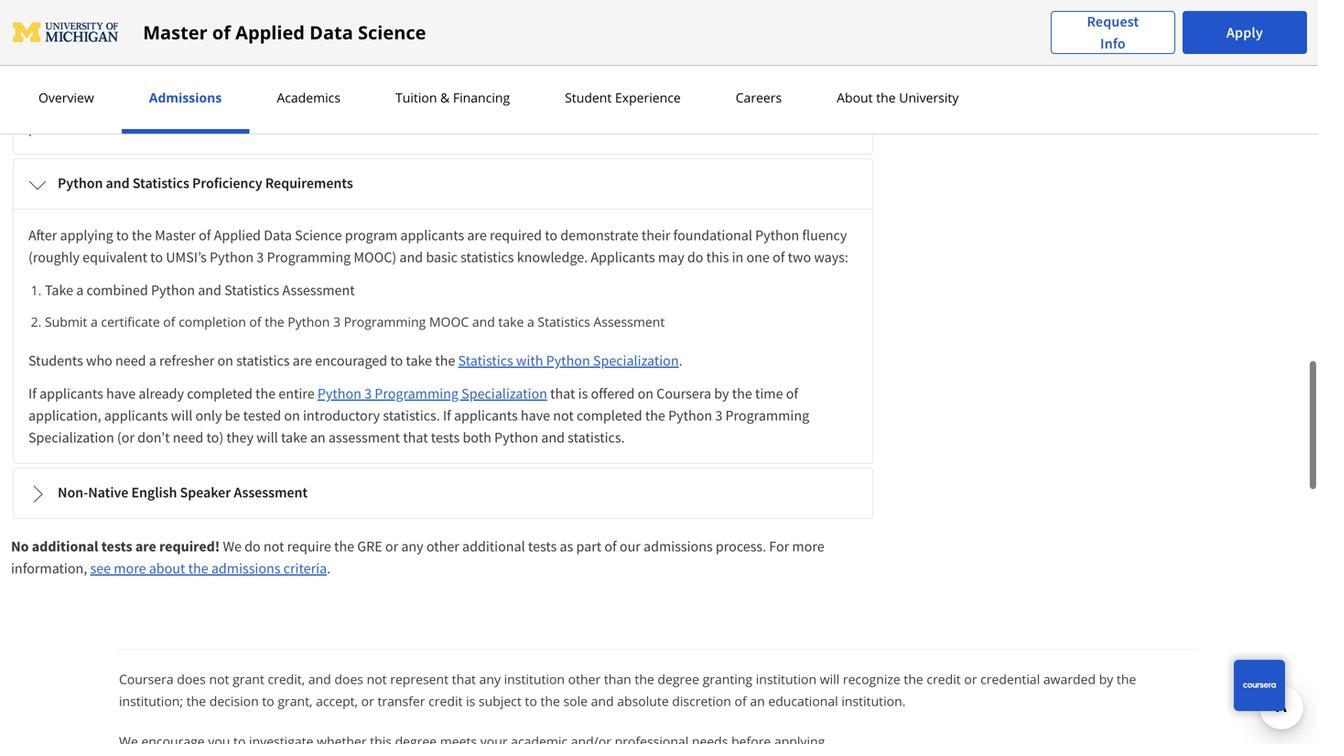 Task type: locate. For each thing, give the bounding box(es) containing it.
admissions right our
[[644, 537, 713, 556]]

1 horizontal spatial more
[[792, 537, 825, 556]]

1 horizontal spatial science
[[358, 20, 426, 45]]

0 vertical spatial that
[[550, 385, 575, 403]]

applied down proficiency at the left of the page
[[214, 226, 261, 244]]

1 vertical spatial do
[[245, 537, 261, 556]]

english
[[131, 483, 177, 502]]

about the university
[[837, 89, 959, 106]]

and up applying
[[106, 174, 130, 192]]

master up admissions
[[143, 20, 208, 45]]

in
[[632, 97, 643, 115], [732, 248, 744, 266]]

someone(s)
[[248, 97, 320, 115]]

3 inside submit a certificate of completion of the python 3 programming mooc and take a statistics assessment list item
[[333, 313, 341, 331]]

see more about the admissions criteria .
[[90, 559, 331, 578]]

0 horizontal spatial more
[[114, 559, 146, 578]]

statistics up statistics with python specialization link
[[538, 313, 590, 331]]

1 horizontal spatial that
[[452, 671, 476, 688]]

non-native english speaker assessment button
[[14, 469, 873, 518]]

of inside "coursera does not grant credit, and does not represent that any institution other than the degree granting institution will recognize the credit or credential awarded by the institution; the decision to grant, accept, or transfer credit is subject to the sole and absolute discretion of an educational institution."
[[735, 693, 747, 710]]

0 horizontal spatial in
[[632, 97, 643, 115]]

1 vertical spatial .
[[327, 559, 331, 578]]

need inside 'that is offered on coursera by the time of application, applicants will only be tested on introductory statistics. if applicants have not completed the python 3 programming specialization (or don't need to) they will take an assessment that tests both python and statistics.'
[[173, 428, 203, 447]]

foundational
[[674, 226, 752, 244]]

1 horizontal spatial tests
[[431, 428, 460, 447]]

applicants
[[591, 248, 655, 266]]

and up completion
[[198, 281, 221, 299]]

1 horizontal spatial specialization
[[462, 385, 547, 403]]

take a combined python and statistics assessment
[[45, 281, 355, 299]]

if down python 3 programming specialization link
[[443, 407, 451, 425]]

0 vertical spatial by
[[714, 385, 729, 403]]

1 vertical spatial need
[[173, 428, 203, 447]]

either
[[728, 97, 765, 115]]

0 vertical spatial science
[[358, 20, 426, 45]]

additional up information, on the left
[[32, 537, 98, 556]]

than
[[604, 671, 632, 688]]

not inside 'that is offered on coursera by the time of application, applicants will only be tested on introductory statistics. if applicants have not completed the python 3 programming specialization (or don't need to) they will take an assessment that tests both python and statistics.'
[[553, 407, 574, 425]]

1 vertical spatial applied
[[214, 226, 261, 244]]

do left 'this'
[[688, 248, 704, 266]]

more down 'no additional tests are required!'
[[114, 559, 146, 578]]

the inside one letter of recommendation from someone(s) who can best speak to your ability to be successful in the program. either academic or professional recommendations are welcome.
[[646, 97, 666, 115]]

non-native english speaker assessment
[[58, 483, 308, 502]]

python inside list item
[[288, 313, 330, 331]]

statistics. down offered
[[568, 428, 625, 447]]

on down if applicants have already completed the entire python 3 programming specialization
[[284, 407, 300, 425]]

and down than
[[591, 693, 614, 710]]

tests left both
[[431, 428, 460, 447]]

2 horizontal spatial tests
[[528, 537, 557, 556]]

speak
[[406, 97, 442, 115]]

other up sole
[[568, 671, 601, 688]]

of inside we do not require the gre or any other additional tests as part of our admissions process. for more information,
[[605, 537, 617, 556]]

do inside we do not require the gre or any other additional tests as part of our admissions process. for more information,
[[245, 537, 261, 556]]

specialization down with on the left top of the page
[[462, 385, 547, 403]]

0 horizontal spatial science
[[295, 226, 342, 244]]

in right the successful
[[632, 97, 643, 115]]

by inside "coursera does not grant credit, and does not represent that any institution other than the degree granting institution will recognize the credit or credential awarded by the institution; the decision to grant, accept, or transfer credit is subject to the sole and absolute discretion of an educational institution."
[[1099, 671, 1114, 688]]

1 additional from the left
[[32, 537, 98, 556]]

tests inside we do not require the gre or any other additional tests as part of our admissions process. for more information,
[[528, 537, 557, 556]]

1 horizontal spatial additional
[[462, 537, 525, 556]]

2 horizontal spatial will
[[820, 671, 840, 688]]

have down with on the left top of the page
[[521, 407, 550, 425]]

a
[[76, 281, 84, 299], [91, 313, 98, 331], [527, 313, 534, 331], [149, 352, 156, 370]]

0 horizontal spatial coursera
[[119, 671, 174, 688]]

any inside "coursera does not grant credit, and does not represent that any institution other than the degree granting institution will recognize the credit or credential awarded by the institution; the decision to grant, accept, or transfer credit is subject to the sole and absolute discretion of an educational institution."
[[479, 671, 501, 688]]

other
[[426, 537, 459, 556], [568, 671, 601, 688]]

coursera
[[657, 385, 711, 403], [119, 671, 174, 688]]

coursera up 'institution;'
[[119, 671, 174, 688]]

institution.
[[842, 693, 906, 710]]

2 institution from the left
[[756, 671, 817, 688]]

credential
[[981, 671, 1040, 688]]

equivalent
[[83, 248, 147, 266]]

that right represent at the left
[[452, 671, 476, 688]]

tests left as
[[528, 537, 557, 556]]

that down statistics with python specialization link
[[550, 385, 575, 403]]

who right students
[[86, 352, 112, 370]]

of up from
[[212, 20, 231, 45]]

tests up see
[[101, 537, 132, 556]]

0 horizontal spatial an
[[310, 428, 326, 447]]

2 additional from the left
[[462, 537, 525, 556]]

and inside list item
[[472, 313, 495, 331]]

statistics down required
[[461, 248, 514, 266]]

be inside 'that is offered on coursera by the time of application, applicants will only be tested on introductory statistics. if applicants have not completed the python 3 programming specialization (or don't need to) they will take an assessment that tests both python and statistics.'
[[225, 407, 240, 425]]

0 vertical spatial will
[[171, 407, 193, 425]]

subject
[[479, 693, 522, 710]]

2 horizontal spatial on
[[638, 385, 654, 403]]

overview
[[38, 89, 94, 106]]

statistics inside after applying to the master of applied data science program applicants are required to demonstrate their foundational python fluency (roughly equivalent to umsi's python 3 programming mooc) and basic statistics knowledge. applicants may do this in one of two ways:
[[461, 248, 514, 266]]

any up the subject
[[479, 671, 501, 688]]

of right letters
[[104, 45, 116, 63]]

1 vertical spatial on
[[638, 385, 654, 403]]

do right we
[[245, 537, 261, 556]]

will up educational
[[820, 671, 840, 688]]

apply
[[1227, 23, 1263, 42]]

combined
[[87, 281, 148, 299]]

3
[[257, 248, 264, 266], [333, 313, 341, 331], [364, 385, 372, 403], [715, 407, 723, 425]]

more right for
[[792, 537, 825, 556]]

of inside letters of recommendation dropdown button
[[104, 45, 116, 63]]

0 horizontal spatial institution
[[504, 671, 565, 688]]

we
[[223, 537, 242, 556]]

not down statistics with python specialization link
[[553, 407, 574, 425]]

about the university link
[[831, 89, 964, 106]]

2 horizontal spatial specialization
[[593, 352, 679, 370]]

1 vertical spatial statistics
[[236, 352, 290, 370]]

any right gre
[[401, 537, 424, 556]]

programming down program
[[267, 248, 351, 266]]

1 vertical spatial have
[[521, 407, 550, 425]]

be left student
[[548, 97, 563, 115]]

do inside after applying to the master of applied data science program applicants are required to demonstrate their foundational python fluency (roughly equivalent to umsi's python 3 programming mooc) and basic statistics knowledge. applicants may do this in one of two ways:
[[688, 248, 704, 266]]

programming inside 'that is offered on coursera by the time of application, applicants will only be tested on introductory statistics. if applicants have not completed the python 3 programming specialization (or don't need to) they will take an assessment that tests both python and statistics.'
[[726, 407, 810, 425]]

1 vertical spatial if
[[443, 407, 451, 425]]

1 horizontal spatial on
[[284, 407, 300, 425]]

1 horizontal spatial will
[[257, 428, 278, 447]]

of down granting
[[735, 693, 747, 710]]

assessment down "applicants"
[[594, 313, 665, 331]]

applied
[[235, 20, 305, 45], [214, 226, 261, 244]]

1 horizontal spatial does
[[335, 671, 363, 688]]

be
[[548, 97, 563, 115], [225, 407, 240, 425]]

1 horizontal spatial completed
[[577, 407, 642, 425]]

statistics
[[133, 174, 189, 192], [224, 281, 279, 299], [538, 313, 590, 331], [458, 352, 513, 370]]

institution;
[[119, 693, 183, 710]]

assessment down they
[[234, 483, 308, 502]]

will inside "coursera does not grant credit, and does not represent that any institution other than the degree granting institution will recognize the credit or credential awarded by the institution; the decision to grant, accept, or transfer credit is subject to the sole and absolute discretion of an educational institution."
[[820, 671, 840, 688]]

data
[[310, 20, 353, 45], [264, 226, 292, 244]]

about
[[149, 559, 185, 578]]

0 horizontal spatial data
[[264, 226, 292, 244]]

1 vertical spatial other
[[568, 671, 601, 688]]

this
[[707, 248, 729, 266]]

1 horizontal spatial coursera
[[657, 385, 711, 403]]

0 horizontal spatial who
[[86, 352, 112, 370]]

0 horizontal spatial take
[[281, 428, 307, 447]]

applicants up both
[[454, 407, 518, 425]]

of right time
[[786, 385, 798, 403]]

awarded
[[1044, 671, 1096, 688]]

0 horizontal spatial admissions
[[211, 559, 281, 578]]

1 horizontal spatial is
[[578, 385, 588, 403]]

that inside "coursera does not grant credit, and does not represent that any institution other than the degree granting institution will recognize the credit or credential awarded by the institution; the decision to grant, accept, or transfer credit is subject to the sole and absolute discretion of an educational institution."
[[452, 671, 476, 688]]

granting
[[703, 671, 753, 688]]

required
[[490, 226, 542, 244]]

more inside we do not require the gre or any other additional tests as part of our admissions process. for more information,
[[792, 537, 825, 556]]

1 vertical spatial by
[[1099, 671, 1114, 688]]

program
[[345, 226, 398, 244]]

0 vertical spatial in
[[632, 97, 643, 115]]

or inside one letter of recommendation from someone(s) who can best speak to your ability to be successful in the program. either academic or professional recommendations are welcome.
[[830, 97, 843, 115]]

tuition & financing link
[[390, 89, 516, 106]]

certificate
[[101, 313, 160, 331]]

who
[[323, 97, 349, 115], [86, 352, 112, 370]]

mooc
[[429, 313, 469, 331]]

1 vertical spatial science
[[295, 226, 342, 244]]

does
[[177, 671, 206, 688], [335, 671, 363, 688]]

does up accept,
[[335, 671, 363, 688]]

0 horizontal spatial specialization
[[28, 428, 114, 447]]

and left basic
[[400, 248, 423, 266]]

be inside one letter of recommendation from someone(s) who can best speak to your ability to be successful in the program. either academic or professional recommendations are welcome.
[[548, 97, 563, 115]]

of right letter
[[92, 97, 104, 115]]

applied inside after applying to the master of applied data science program applicants are required to demonstrate their foundational python fluency (roughly equivalent to umsi's python 3 programming mooc) and basic statistics knowledge. applicants may do this in one of two ways:
[[214, 226, 261, 244]]

admissions inside we do not require the gre or any other additional tests as part of our admissions process. for more information,
[[644, 537, 713, 556]]

programming down time
[[726, 407, 810, 425]]

by
[[714, 385, 729, 403], [1099, 671, 1114, 688]]

have inside 'that is offered on coursera by the time of application, applicants will only be tested on introductory statistics. if applicants have not completed the python 3 programming specialization (or don't need to) they will take an assessment that tests both python and statistics.'
[[521, 407, 550, 425]]

1 horizontal spatial take
[[406, 352, 432, 370]]

for
[[769, 537, 789, 556]]

other inside "coursera does not grant credit, and does not represent that any institution other than the degree granting institution will recognize the credit or credential awarded by the institution; the decision to grant, accept, or transfer credit is subject to the sole and absolute discretion of an educational institution."
[[568, 671, 601, 688]]

assessment inside submit a certificate of completion of the python 3 programming mooc and take a statistics assessment list item
[[594, 313, 665, 331]]

completed inside 'that is offered on coursera by the time of application, applicants will only be tested on introductory statistics. if applicants have not completed the python 3 programming specialization (or don't need to) they will take an assessment that tests both python and statistics.'
[[577, 407, 642, 425]]

0 vertical spatial more
[[792, 537, 825, 556]]

assessment up submit a certificate of completion of the python 3 programming mooc and take a statistics assessment
[[282, 281, 355, 299]]

more
[[792, 537, 825, 556], [114, 559, 146, 578]]

programming inside after applying to the master of applied data science program applicants are required to demonstrate their foundational python fluency (roughly equivalent to umsi's python 3 programming mooc) and basic statistics knowledge. applicants may do this in one of two ways:
[[267, 248, 351, 266]]

credit left credential
[[927, 671, 961, 688]]

the inside we do not require the gre or any other additional tests as part of our admissions process. for more information,
[[334, 537, 354, 556]]

data down requirements
[[264, 226, 292, 244]]

be up they
[[225, 407, 240, 425]]

2 vertical spatial assessment
[[234, 483, 308, 502]]

assessment inside non-native english speaker assessment dropdown button
[[234, 483, 308, 502]]

0 horizontal spatial other
[[426, 537, 459, 556]]

or right academic
[[830, 97, 843, 115]]

specialization inside 'that is offered on coursera by the time of application, applicants will only be tested on introductory statistics. if applicants have not completed the python 3 programming specialization (or don't need to) they will take an assessment that tests both python and statistics.'
[[28, 428, 114, 447]]

need
[[115, 352, 146, 370], [173, 428, 203, 447]]

the inside list item
[[265, 313, 284, 331]]

0 horizontal spatial by
[[714, 385, 729, 403]]

will left only on the bottom
[[171, 407, 193, 425]]

science down essays region
[[358, 20, 426, 45]]

take up python 3 programming specialization link
[[406, 352, 432, 370]]

0 horizontal spatial need
[[115, 352, 146, 370]]

in right 'this'
[[732, 248, 744, 266]]

by left time
[[714, 385, 729, 403]]

of right completion
[[249, 313, 262, 331]]

2 vertical spatial will
[[820, 671, 840, 688]]

are
[[222, 119, 241, 137], [467, 226, 487, 244], [293, 352, 312, 370], [135, 537, 156, 556]]

0 horizontal spatial additional
[[32, 537, 98, 556]]

letters of recommendation button
[[14, 30, 873, 80]]

a up with on the left top of the page
[[527, 313, 534, 331]]

that down python 3 programming specialization link
[[403, 428, 428, 447]]

take inside list item
[[498, 313, 524, 331]]

of inside one letter of recommendation from someone(s) who can best speak to your ability to be successful in the program. either academic or professional recommendations are welcome.
[[92, 97, 104, 115]]

1 horizontal spatial do
[[688, 248, 704, 266]]

not up "transfer" at the bottom of page
[[367, 671, 387, 688]]

on right offered
[[638, 385, 654, 403]]

not up decision
[[209, 671, 229, 688]]

need left to)
[[173, 428, 203, 447]]

0 horizontal spatial be
[[225, 407, 240, 425]]

of
[[212, 20, 231, 45], [104, 45, 116, 63], [92, 97, 104, 115], [199, 226, 211, 244], [773, 248, 785, 266], [163, 313, 175, 331], [249, 313, 262, 331], [786, 385, 798, 403], [605, 537, 617, 556], [735, 693, 747, 710]]

0 vertical spatial credit
[[927, 671, 961, 688]]

completed up only on the bottom
[[187, 385, 253, 403]]

0 vertical spatial an
[[310, 428, 326, 447]]

are down from
[[222, 119, 241, 137]]

is left offered
[[578, 385, 588, 403]]

1 horizontal spatial admissions
[[644, 537, 713, 556]]

0 vertical spatial do
[[688, 248, 704, 266]]

assessment
[[329, 428, 400, 447]]

0 horizontal spatial statistics.
[[383, 407, 440, 425]]

0 horizontal spatial is
[[466, 693, 475, 710]]

1 horizontal spatial any
[[479, 671, 501, 688]]

credit down represent at the left
[[429, 693, 463, 710]]

may
[[658, 248, 685, 266]]

1 vertical spatial an
[[750, 693, 765, 710]]

of left our
[[605, 537, 617, 556]]

2 vertical spatial take
[[281, 428, 307, 447]]

knowledge.
[[517, 248, 588, 266]]

1 vertical spatial master
[[155, 226, 196, 244]]

science inside after applying to the master of applied data science program applicants are required to demonstrate their foundational python fluency (roughly equivalent to umsi's python 3 programming mooc) and basic statistics knowledge. applicants may do this in one of two ways:
[[295, 226, 342, 244]]

not left require
[[264, 537, 284, 556]]

statistics down recommendations
[[133, 174, 189, 192]]

specialization up offered
[[593, 352, 679, 370]]

0 horizontal spatial do
[[245, 537, 261, 556]]

0 vertical spatial be
[[548, 97, 563, 115]]

0 vertical spatial who
[[323, 97, 349, 115]]

the
[[876, 89, 896, 106], [646, 97, 666, 115], [132, 226, 152, 244], [265, 313, 284, 331], [435, 352, 455, 370], [255, 385, 276, 403], [732, 385, 752, 403], [645, 407, 665, 425], [334, 537, 354, 556], [188, 559, 208, 578], [635, 671, 654, 688], [904, 671, 924, 688], [1117, 671, 1137, 688], [187, 693, 206, 710], [541, 693, 560, 710]]

a right submit
[[91, 313, 98, 331]]

two
[[788, 248, 811, 266]]

recommendation
[[107, 97, 213, 115]]

take inside 'that is offered on coursera by the time of application, applicants will only be tested on introductory statistics. if applicants have not completed the python 3 programming specialization (or don't need to) they will take an assessment that tests both python and statistics.'
[[281, 428, 307, 447]]

0 vertical spatial admissions
[[644, 537, 713, 556]]

accept,
[[316, 693, 358, 710]]

about
[[837, 89, 873, 106]]

and right both
[[541, 428, 565, 447]]

1 vertical spatial coursera
[[119, 671, 174, 688]]

0 vertical spatial take
[[498, 313, 524, 331]]

programming up students who need a refresher on statistics are encouraged to take the statistics with python specialization .
[[344, 313, 426, 331]]

additional left as
[[462, 537, 525, 556]]

recommendation
[[119, 45, 230, 63]]

0 vertical spatial any
[[401, 537, 424, 556]]

if up application,
[[28, 385, 37, 403]]

1 horizontal spatial institution
[[756, 671, 817, 688]]

master up umsi's
[[155, 226, 196, 244]]

after
[[28, 226, 57, 244]]

1 vertical spatial credit
[[429, 693, 463, 710]]

institution
[[504, 671, 565, 688], [756, 671, 817, 688]]

institution up the subject
[[504, 671, 565, 688]]

science left program
[[295, 226, 342, 244]]

1 vertical spatial be
[[225, 407, 240, 425]]

credit
[[927, 671, 961, 688], [429, 693, 463, 710]]

python 3 programming specialization link
[[318, 385, 547, 403]]

1 vertical spatial any
[[479, 671, 501, 688]]

python inside python and statistics proficiency requirements dropdown button
[[58, 174, 103, 192]]

0 vertical spatial other
[[426, 537, 459, 556]]

statistics inside dropdown button
[[133, 174, 189, 192]]

0 vertical spatial have
[[106, 385, 136, 403]]

2 horizontal spatial take
[[498, 313, 524, 331]]

proficiency
[[192, 174, 262, 192]]

1 horizontal spatial data
[[310, 20, 353, 45]]

take down tested
[[281, 428, 307, 447]]

letters
[[58, 45, 101, 63]]

take
[[498, 313, 524, 331], [406, 352, 432, 370], [281, 428, 307, 447]]

student
[[565, 89, 612, 106]]

request
[[1087, 12, 1139, 31]]

students
[[28, 352, 83, 370]]

student experience
[[565, 89, 681, 106]]

to
[[445, 97, 458, 115], [532, 97, 545, 115], [116, 226, 129, 244], [545, 226, 558, 244], [150, 248, 163, 266], [390, 352, 403, 370], [262, 693, 274, 710], [525, 693, 537, 710]]

1 horizontal spatial if
[[443, 407, 451, 425]]

credit,
[[268, 671, 305, 688]]

admissions down we
[[211, 559, 281, 578]]

0 horizontal spatial statistics
[[236, 352, 290, 370]]

not
[[553, 407, 574, 425], [264, 537, 284, 556], [209, 671, 229, 688], [367, 671, 387, 688]]

1 horizontal spatial by
[[1099, 671, 1114, 688]]

0 vertical spatial completed
[[187, 385, 253, 403]]

0 horizontal spatial does
[[177, 671, 206, 688]]

institution up educational
[[756, 671, 817, 688]]

on right refresher
[[217, 352, 233, 370]]

to left grant,
[[262, 693, 274, 710]]

master
[[143, 20, 208, 45], [155, 226, 196, 244]]

an down introductory
[[310, 428, 326, 447]]

0 horizontal spatial will
[[171, 407, 193, 425]]

statistics with python specialization link
[[458, 352, 679, 370]]

represent
[[390, 671, 449, 688]]

additional
[[32, 537, 98, 556], [462, 537, 525, 556]]

2 vertical spatial that
[[452, 671, 476, 688]]

overview link
[[33, 89, 100, 106]]

tested
[[243, 407, 281, 425]]

master inside after applying to the master of applied data science program applicants are required to demonstrate their foundational python fluency (roughly equivalent to umsi's python 3 programming mooc) and basic statistics knowledge. applicants may do this in one of two ways:
[[155, 226, 196, 244]]

1 horizontal spatial who
[[323, 97, 349, 115]]



Task type: describe. For each thing, give the bounding box(es) containing it.
0 horizontal spatial .
[[327, 559, 331, 578]]

to right ability at the left top of the page
[[532, 97, 545, 115]]

submit a certificate of completion of the python 3 programming mooc and take a statistics assessment list item
[[45, 312, 858, 331]]

financing
[[453, 89, 510, 106]]

to up equivalent
[[116, 226, 129, 244]]

required!
[[159, 537, 220, 556]]

our
[[620, 537, 641, 556]]

to left your
[[445, 97, 458, 115]]

1 vertical spatial specialization
[[462, 385, 547, 403]]

programming up assessment
[[375, 385, 459, 403]]

essays region
[[14, 0, 873, 6]]

to left umsi's
[[150, 248, 163, 266]]

1 vertical spatial who
[[86, 352, 112, 370]]

from
[[216, 97, 245, 115]]

in inside one letter of recommendation from someone(s) who can best speak to your ability to be successful in the program. either academic or professional recommendations are welcome.
[[632, 97, 643, 115]]

python and statistics proficiency requirements button
[[14, 159, 873, 209]]

who inside one letter of recommendation from someone(s) who can best speak to your ability to be successful in the program. either academic or professional recommendations are welcome.
[[323, 97, 349, 115]]

offered
[[591, 385, 635, 403]]

0 horizontal spatial completed
[[187, 385, 253, 403]]

is inside "coursera does not grant credit, and does not represent that any institution other than the degree granting institution will recognize the credit or credential awarded by the institution; the decision to grant, accept, or transfer credit is subject to the sole and absolute discretion of an educational institution."
[[466, 693, 475, 710]]

they
[[226, 428, 254, 447]]

ability
[[491, 97, 529, 115]]

your
[[461, 97, 488, 115]]

letter
[[56, 97, 89, 115]]

mooc)
[[354, 248, 397, 266]]

take a combined python and statistics assessment list
[[36, 279, 858, 331]]

encouraged
[[315, 352, 387, 370]]

grant
[[233, 671, 264, 688]]

are inside after applying to the master of applied data science program applicants are required to demonstrate their foundational python fluency (roughly equivalent to umsi's python 3 programming mooc) and basic statistics knowledge. applicants may do this in one of two ways:
[[467, 226, 487, 244]]

completion
[[179, 313, 246, 331]]

0 vertical spatial applied
[[235, 20, 305, 45]]

criteria
[[284, 559, 327, 578]]

1 vertical spatial statistics.
[[568, 428, 625, 447]]

tuition & financing
[[396, 89, 510, 106]]

apply button
[[1183, 11, 1307, 54]]

python and statistics proficiency requirements
[[58, 174, 353, 192]]

academics
[[277, 89, 341, 106]]

0 horizontal spatial have
[[106, 385, 136, 403]]

as
[[560, 537, 573, 556]]

program.
[[669, 97, 726, 115]]

degree
[[658, 671, 699, 688]]

university of michigan image
[[11, 18, 121, 47]]

to up knowledge.
[[545, 226, 558, 244]]

programming inside list item
[[344, 313, 426, 331]]

statistics up completion
[[224, 281, 279, 299]]

if inside 'that is offered on coursera by the time of application, applicants will only be tested on introductory statistics. if applicants have not completed the python 3 programming specialization (or don't need to) they will take an assessment that tests both python and statistics.'
[[443, 407, 451, 425]]

information,
[[11, 559, 87, 578]]

experience
[[615, 89, 681, 106]]

a up already
[[149, 352, 156, 370]]

of right one
[[773, 248, 785, 266]]

in inside after applying to the master of applied data science program applicants are required to demonstrate their foundational python fluency (roughly equivalent to umsi's python 3 programming mooc) and basic statistics knowledge. applicants may do this in one of two ways:
[[732, 248, 744, 266]]

academics link
[[271, 89, 346, 106]]

applicants inside after applying to the master of applied data science program applicants are required to demonstrate their foundational python fluency (roughly equivalent to umsi's python 3 programming mooc) and basic statistics knowledge. applicants may do this in one of two ways:
[[400, 226, 464, 244]]

grant,
[[278, 693, 313, 710]]

are inside one letter of recommendation from someone(s) who can best speak to your ability to be successful in the program. either academic or professional recommendations are welcome.
[[222, 119, 241, 137]]

not inside we do not require the gre or any other additional tests as part of our admissions process. for more information,
[[264, 537, 284, 556]]

are up the about
[[135, 537, 156, 556]]

(or
[[117, 428, 135, 447]]

0 horizontal spatial tests
[[101, 537, 132, 556]]

see
[[90, 559, 111, 578]]

basic
[[426, 248, 458, 266]]

&
[[440, 89, 450, 106]]

any inside we do not require the gre or any other additional tests as part of our admissions process. for more information,
[[401, 537, 424, 556]]

students who need a refresher on statistics are encouraged to take the statistics with python specialization .
[[28, 352, 683, 370]]

2 vertical spatial on
[[284, 407, 300, 425]]

of up umsi's
[[199, 226, 211, 244]]

0 horizontal spatial if
[[28, 385, 37, 403]]

application,
[[28, 407, 101, 425]]

student experience link
[[560, 89, 686, 106]]

introductory
[[303, 407, 380, 425]]

3 inside 'that is offered on coursera by the time of application, applicants will only be tested on introductory statistics. if applicants have not completed the python 3 programming specialization (or don't need to) they will take an assessment that tests both python and statistics.'
[[715, 407, 723, 425]]

of right certificate
[[163, 313, 175, 331]]

0 vertical spatial need
[[115, 352, 146, 370]]

are up entire
[[293, 352, 312, 370]]

coursera does not grant credit, and does not represent that any institution other than the degree granting institution will recognize the credit or credential awarded by the institution; the decision to grant, accept, or transfer credit is subject to the sole and absolute discretion of an educational institution.
[[119, 671, 1137, 710]]

requirements
[[265, 174, 353, 192]]

best
[[377, 97, 403, 115]]

native
[[88, 483, 128, 502]]

their
[[642, 226, 671, 244]]

applicants up application,
[[39, 385, 103, 403]]

one
[[28, 97, 53, 115]]

tuition
[[396, 89, 437, 106]]

or left credential
[[964, 671, 977, 688]]

is inside 'that is offered on coursera by the time of application, applicants will only be tested on introductory statistics. if applicants have not completed the python 3 programming specialization (or don't need to) they will take an assessment that tests both python and statistics.'
[[578, 385, 588, 403]]

request info
[[1087, 12, 1139, 53]]

time
[[755, 385, 783, 403]]

require
[[287, 537, 331, 556]]

of inside 'that is offered on coursera by the time of application, applicants will only be tested on introductory statistics. if applicants have not completed the python 3 programming specialization (or don't need to) they will take an assessment that tests both python and statistics.'
[[786, 385, 798, 403]]

submit
[[45, 313, 87, 331]]

the inside after applying to the master of applied data science program applicants are required to demonstrate their foundational python fluency (roughly equivalent to umsi's python 3 programming mooc) and basic statistics knowledge. applicants may do this in one of two ways:
[[132, 226, 152, 244]]

demonstrate
[[561, 226, 639, 244]]

umsi's
[[166, 248, 207, 266]]

master of applied data science
[[143, 20, 426, 45]]

an inside "coursera does not grant credit, and does not represent that any institution other than the degree granting institution will recognize the credit or credential awarded by the institution; the decision to grant, accept, or transfer credit is subject to the sole and absolute discretion of an educational institution."
[[750, 693, 765, 710]]

1 does from the left
[[177, 671, 206, 688]]

professional
[[28, 119, 104, 137]]

0 vertical spatial master
[[143, 20, 208, 45]]

no additional tests are required!
[[11, 537, 223, 556]]

statistics inside list item
[[538, 313, 590, 331]]

to right encouraged
[[390, 352, 403, 370]]

0 vertical spatial assessment
[[282, 281, 355, 299]]

submit a certificate of completion of the python 3 programming mooc and take a statistics assessment
[[45, 313, 665, 331]]

and up accept,
[[308, 671, 331, 688]]

info
[[1101, 34, 1126, 53]]

applicants up (or
[[104, 407, 168, 425]]

and inside dropdown button
[[106, 174, 130, 192]]

0 vertical spatial statistics.
[[383, 407, 440, 425]]

0 vertical spatial .
[[679, 352, 683, 370]]

take
[[45, 281, 73, 299]]

and inside after applying to the master of applied data science program applicants are required to demonstrate their foundational python fluency (roughly equivalent to umsi's python 3 programming mooc) and basic statistics knowledge. applicants may do this in one of two ways:
[[400, 248, 423, 266]]

data inside after applying to the master of applied data science program applicants are required to demonstrate their foundational python fluency (roughly equivalent to umsi's python 3 programming mooc) and basic statistics knowledge. applicants may do this in one of two ways:
[[264, 226, 292, 244]]

ways:
[[814, 248, 849, 266]]

with
[[516, 352, 543, 370]]

an inside 'that is offered on coursera by the time of application, applicants will only be tested on introductory statistics. if applicants have not completed the python 3 programming specialization (or don't need to) they will take an assessment that tests both python and statistics.'
[[310, 428, 326, 447]]

1 horizontal spatial credit
[[927, 671, 961, 688]]

letters of recommendation
[[58, 45, 230, 63]]

1 vertical spatial that
[[403, 428, 428, 447]]

after applying to the master of applied data science program applicants are required to demonstrate their foundational python fluency (roughly equivalent to umsi's python 3 programming mooc) and basic statistics knowledge. applicants may do this in one of two ways:
[[28, 226, 849, 266]]

entire
[[279, 385, 315, 403]]

decision
[[209, 693, 259, 710]]

or inside we do not require the gre or any other additional tests as part of our admissions process. for more information,
[[385, 537, 398, 556]]

or right accept,
[[361, 693, 374, 710]]

1 vertical spatial more
[[114, 559, 146, 578]]

additional inside we do not require the gre or any other additional tests as part of our admissions process. for more information,
[[462, 537, 525, 556]]

other inside we do not require the gre or any other additional tests as part of our admissions process. for more information,
[[426, 537, 459, 556]]

admissions
[[149, 89, 222, 106]]

(roughly
[[28, 248, 80, 266]]

2 does from the left
[[335, 671, 363, 688]]

that is offered on coursera by the time of application, applicants will only be tested on introductory statistics. if applicants have not completed the python 3 programming specialization (or don't need to) they will take an assessment that tests both python and statistics.
[[28, 385, 810, 447]]

3 inside after applying to the master of applied data science program applicants are required to demonstrate their foundational python fluency (roughly equivalent to umsi's python 3 programming mooc) and basic statistics knowledge. applicants may do this in one of two ways:
[[257, 248, 264, 266]]

by inside 'that is offered on coursera by the time of application, applicants will only be tested on introductory statistics. if applicants have not completed the python 3 programming specialization (or don't need to) they will take an assessment that tests both python and statistics.'
[[714, 385, 729, 403]]

one letter of recommendation from someone(s) who can best speak to your ability to be successful in the program. either academic or professional recommendations are welcome.
[[28, 97, 843, 137]]

and inside 'that is offered on coursera by the time of application, applicants will only be tested on introductory statistics. if applicants have not completed the python 3 programming specialization (or don't need to) they will take an assessment that tests both python and statistics.'
[[541, 428, 565, 447]]

careers link
[[730, 89, 788, 106]]

absolute
[[617, 693, 669, 710]]

don't
[[137, 428, 170, 447]]

coursera inside 'that is offered on coursera by the time of application, applicants will only be tested on introductory statistics. if applicants have not completed the python 3 programming specialization (or don't need to) they will take an assessment that tests both python and statistics.'
[[657, 385, 711, 403]]

1 institution from the left
[[504, 671, 565, 688]]

coursera inside "coursera does not grant credit, and does not represent that any institution other than the degree granting institution will recognize the credit or credential awarded by the institution; the decision to grant, accept, or transfer credit is subject to the sole and absolute discretion of an educational institution."
[[119, 671, 174, 688]]

to right the subject
[[525, 693, 537, 710]]

1 vertical spatial admissions
[[211, 559, 281, 578]]

we do not require the gre or any other additional tests as part of our admissions process. for more information,
[[11, 537, 825, 578]]

to)
[[206, 428, 224, 447]]

if applicants have already completed the entire python 3 programming specialization
[[28, 385, 547, 403]]

0 vertical spatial on
[[217, 352, 233, 370]]

2 horizontal spatial that
[[550, 385, 575, 403]]

statistics left with on the left top of the page
[[458, 352, 513, 370]]

tests inside 'that is offered on coursera by the time of application, applicants will only be tested on introductory statistics. if applicants have not completed the python 3 programming specialization (or don't need to) they will take an assessment that tests both python and statistics.'
[[431, 428, 460, 447]]

gre
[[357, 537, 382, 556]]

a right take
[[76, 281, 84, 299]]

careers
[[736, 89, 782, 106]]

applying
[[60, 226, 113, 244]]

admissions link
[[144, 89, 227, 106]]

recommendations
[[107, 119, 219, 137]]



Task type: vqa. For each thing, say whether or not it's contained in the screenshot.
The Not
yes



